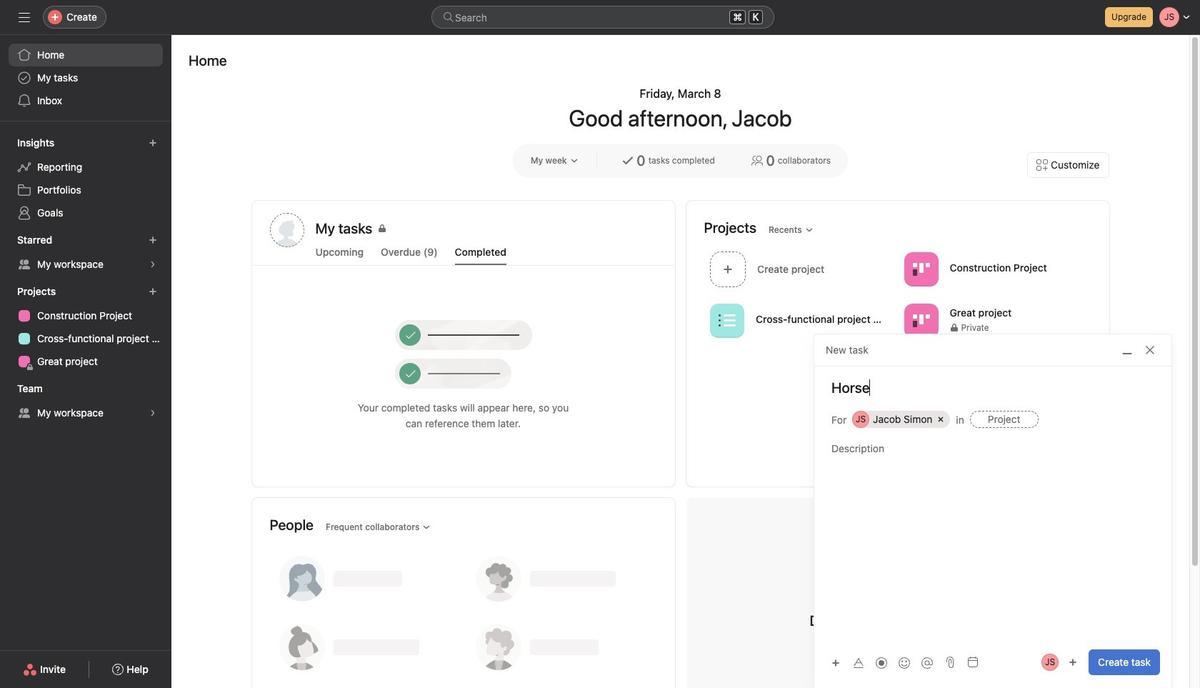 Task type: describe. For each thing, give the bounding box(es) containing it.
global element
[[0, 35, 172, 121]]

record a video image
[[876, 657, 888, 669]]

close image
[[1145, 344, 1156, 356]]

insert an object image
[[832, 659, 840, 667]]

formatting image
[[853, 657, 865, 669]]

2 board image from the top
[[913, 312, 930, 329]]

teams element
[[0, 376, 172, 427]]

new project or portfolio image
[[149, 287, 157, 296]]

at mention image
[[922, 657, 933, 669]]

see details, my workspace image for starred element
[[149, 260, 157, 269]]

projects element
[[0, 279, 172, 376]]

new insights image
[[149, 139, 157, 147]]

add or remove collaborators from this task image
[[1069, 658, 1078, 667]]

Search tasks, projects, and more text field
[[432, 6, 775, 29]]



Task type: vqa. For each thing, say whether or not it's contained in the screenshot.
Invite
no



Task type: locate. For each thing, give the bounding box(es) containing it.
2 see details, my workspace image from the top
[[149, 409, 157, 417]]

toolbar
[[826, 652, 941, 673]]

hide sidebar image
[[19, 11, 30, 23]]

emoji image
[[899, 657, 911, 669]]

see details, my workspace image
[[149, 260, 157, 269], [149, 409, 157, 417]]

1 see details, my workspace image from the top
[[149, 260, 157, 269]]

board image
[[913, 261, 930, 278], [913, 312, 930, 329]]

list image
[[719, 312, 736, 329]]

see details, my workspace image for teams element
[[149, 409, 157, 417]]

None field
[[432, 6, 775, 29]]

1 board image from the top
[[913, 261, 930, 278]]

see details, my workspace image inside teams element
[[149, 409, 157, 417]]

add profile photo image
[[270, 213, 304, 247]]

Task name text field
[[815, 378, 1172, 398]]

1 vertical spatial board image
[[913, 312, 930, 329]]

add items to starred image
[[149, 236, 157, 244]]

dialog
[[815, 334, 1172, 688]]

starred element
[[0, 227, 172, 279]]

0 vertical spatial board image
[[913, 261, 930, 278]]

minimize image
[[1122, 344, 1133, 356]]

1 vertical spatial see details, my workspace image
[[149, 409, 157, 417]]

attach a file or paste an image image
[[945, 657, 956, 668]]

select due date image
[[968, 657, 979, 668]]

insights element
[[0, 130, 172, 227]]

0 vertical spatial see details, my workspace image
[[149, 260, 157, 269]]



